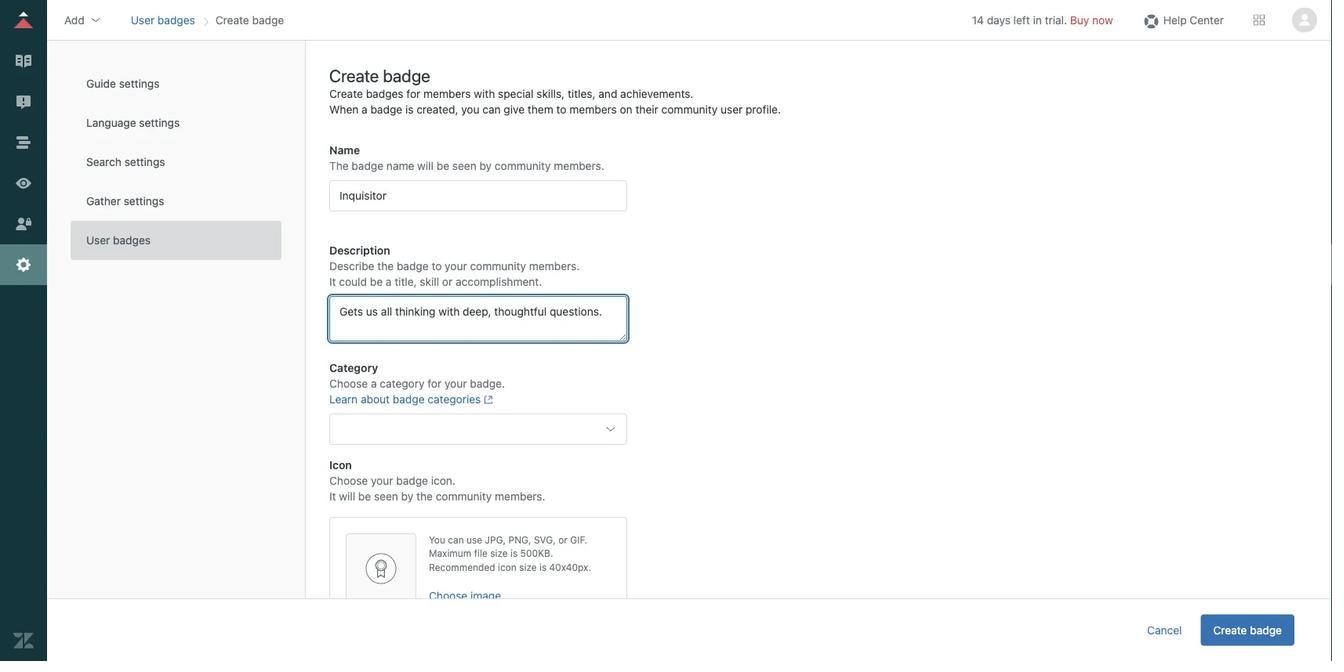 Task type: describe. For each thing, give the bounding box(es) containing it.
0 vertical spatial size
[[490, 549, 508, 560]]

by inside icon choose your badge icon. it will be seen by the community members.
[[401, 490, 413, 503]]

about
[[361, 393, 390, 406]]

your for for
[[445, 378, 467, 391]]

arrange content image
[[13, 133, 34, 153]]

Name field
[[329, 180, 627, 212]]

badges inside 'create badges for members with special skills, titles, and achievements. when a badge is created, you can give them to members on their community user profile.'
[[366, 87, 404, 100]]

icon
[[498, 562, 517, 573]]

file
[[474, 549, 488, 560]]

in
[[1033, 13, 1042, 26]]

navigation containing user badges
[[128, 8, 287, 32]]

titles,
[[568, 87, 596, 100]]

create badge inside navigation
[[216, 13, 284, 26]]

members. inside description describe the badge to your community members. it could be a title, skill or accomplishment.
[[529, 260, 580, 273]]

guide settings link
[[71, 64, 282, 104]]

gather
[[86, 195, 121, 208]]

500kb.
[[520, 549, 553, 560]]

help center
[[1163, 13, 1224, 26]]

zendesk products image
[[1254, 15, 1265, 25]]

could
[[339, 276, 367, 289]]

zendesk image
[[13, 631, 34, 652]]

icon choose your badge icon. it will be seen by the community members.
[[329, 459, 545, 503]]

on
[[620, 103, 633, 116]]

for inside 'create badges for members with special skills, titles, and achievements. when a badge is created, you can give them to members on their community user profile.'
[[407, 87, 421, 100]]

0 horizontal spatial user
[[86, 234, 110, 247]]

create badge button
[[1201, 615, 1295, 647]]

user badges link inside navigation
[[131, 13, 195, 26]]

create inside 'create badges for members with special skills, titles, and achievements. when a badge is created, you can give them to members on their community user profile.'
[[329, 87, 363, 100]]

1 vertical spatial create badge
[[329, 65, 430, 85]]

png,
[[509, 535, 531, 546]]

search
[[86, 156, 122, 169]]

settings for guide settings
[[119, 77, 160, 90]]

2 vertical spatial choose
[[429, 590, 468, 603]]

image
[[470, 590, 501, 603]]

categories
[[428, 393, 481, 406]]

the inside icon choose your badge icon. it will be seen by the community members.
[[416, 490, 433, 503]]

create badges for members with special skills, titles, and achievements. when a badge is created, you can give them to members on their community user profile.
[[329, 87, 781, 116]]

members. inside icon choose your badge icon. it will be seen by the community members.
[[495, 490, 545, 503]]

to inside 'create badges for members with special skills, titles, and achievements. when a badge is created, you can give them to members on their community user profile.'
[[556, 103, 567, 116]]

created,
[[417, 103, 458, 116]]

14 days left in trial. buy now
[[972, 13, 1113, 26]]

choose for category
[[329, 378, 368, 391]]

0 horizontal spatial members
[[424, 87, 471, 100]]

search settings link
[[71, 143, 282, 182]]

gather settings
[[86, 195, 164, 208]]

give
[[504, 103, 525, 116]]

1 horizontal spatial user
[[131, 13, 155, 26]]

svg,
[[534, 535, 556, 546]]

language settings
[[86, 116, 180, 129]]

badges for user badges link to the bottom
[[113, 234, 151, 247]]

settings for gather settings
[[124, 195, 164, 208]]

and
[[599, 87, 617, 100]]

community inside icon choose your badge icon. it will be seen by the community members.
[[436, 490, 492, 503]]

user
[[721, 103, 743, 116]]

or inside description describe the badge to your community members. it could be a title, skill or accomplishment.
[[442, 276, 453, 289]]

user badges inside navigation
[[131, 13, 195, 26]]

cancel button
[[1135, 615, 1195, 647]]

is inside 'create badges for members with special skills, titles, and achievements. when a badge is created, you can give them to members on their community user profile.'
[[405, 103, 414, 116]]

gif.
[[570, 535, 587, 546]]

icon.
[[431, 475, 456, 488]]

1 vertical spatial is
[[510, 549, 518, 560]]

the
[[329, 160, 349, 173]]

badge inside navigation
[[252, 13, 284, 26]]

can inside 'create badges for members with special skills, titles, and achievements. when a badge is created, you can give them to members on their community user profile.'
[[483, 103, 501, 116]]

help center button
[[1137, 8, 1229, 32]]

trial.
[[1045, 13, 1067, 26]]

seen inside name the badge name will be seen by community members.
[[452, 160, 477, 173]]

them
[[528, 103, 553, 116]]

language
[[86, 116, 136, 129]]

create badge inside button
[[1214, 624, 1282, 637]]

now
[[1092, 13, 1113, 26]]

community inside 'create badges for members with special skills, titles, and achievements. when a badge is created, you can give them to members on their community user profile.'
[[662, 103, 718, 116]]

name
[[387, 160, 414, 173]]

accomplishment.
[[456, 276, 542, 289]]

moderate content image
[[13, 92, 34, 112]]

title,
[[395, 276, 417, 289]]

choose image link
[[429, 589, 611, 605]]

buy
[[1070, 13, 1089, 26]]

will inside name the badge name will be seen by community members.
[[417, 160, 434, 173]]

you
[[429, 535, 445, 546]]

settings image
[[13, 255, 34, 275]]

badges for user badges link within navigation
[[158, 13, 195, 26]]

will inside icon choose your badge icon. it will be seen by the community members.
[[339, 490, 355, 503]]

be inside name the badge name will be seen by community members.
[[437, 160, 449, 173]]



Task type: locate. For each thing, give the bounding box(es) containing it.
members. down 'create badges for members with special skills, titles, and achievements. when a badge is created, you can give them to members on their community user profile.'
[[554, 160, 604, 173]]

it inside icon choose your badge icon. it will be seen by the community members.
[[329, 490, 336, 503]]

badge
[[252, 13, 284, 26], [383, 65, 430, 85], [371, 103, 402, 116], [352, 160, 384, 173], [397, 260, 429, 273], [393, 393, 425, 406], [396, 475, 428, 488], [1250, 624, 1282, 637]]

1 horizontal spatial the
[[416, 490, 433, 503]]

1 vertical spatial user
[[86, 234, 110, 247]]

0 vertical spatial be
[[437, 160, 449, 173]]

2 vertical spatial create badge
[[1214, 624, 1282, 637]]

settings inside search settings link
[[124, 156, 165, 169]]

1 vertical spatial it
[[329, 490, 336, 503]]

1 vertical spatial user badges link
[[71, 221, 282, 260]]

members. up png,
[[495, 490, 545, 503]]

skill
[[420, 276, 439, 289]]

1 vertical spatial members.
[[529, 260, 580, 273]]

0 vertical spatial can
[[483, 103, 501, 116]]

1 vertical spatial your
[[445, 378, 467, 391]]

for
[[407, 87, 421, 100], [428, 378, 442, 391]]

add button
[[60, 8, 106, 32]]

1 vertical spatial be
[[370, 276, 383, 289]]

community up name field
[[495, 160, 551, 173]]

a inside description describe the badge to your community members. it could be a title, skill or accomplishment.
[[386, 276, 392, 289]]

choose for icon
[[329, 475, 368, 488]]

members. up the accomplishment.
[[529, 260, 580, 273]]

0 vertical spatial for
[[407, 87, 421, 100]]

2 it from the top
[[329, 490, 336, 503]]

jpg,
[[485, 535, 506, 546]]

0 horizontal spatial will
[[339, 490, 355, 503]]

create
[[216, 13, 249, 26], [329, 65, 379, 85], [329, 87, 363, 100], [1214, 624, 1247, 637]]

icon
[[329, 459, 352, 472]]

badge.
[[470, 378, 505, 391]]

2 vertical spatial badges
[[113, 234, 151, 247]]

your inside icon choose your badge icon. it will be seen by the community members.
[[371, 475, 393, 488]]

0 vertical spatial badges
[[158, 13, 195, 26]]

2 vertical spatial your
[[371, 475, 393, 488]]

or left gif.
[[558, 535, 568, 546]]

community inside name the badge name will be seen by community members.
[[495, 160, 551, 173]]

0 horizontal spatial size
[[490, 549, 508, 560]]

0 vertical spatial user
[[131, 13, 155, 26]]

category
[[329, 362, 378, 375]]

guide settings
[[86, 77, 160, 90]]

0 vertical spatial choose
[[329, 378, 368, 391]]

badges inside navigation
[[158, 13, 195, 26]]

1 vertical spatial can
[[448, 535, 464, 546]]

0 vertical spatial user badges
[[131, 13, 195, 26]]

for up categories
[[428, 378, 442, 391]]

2 horizontal spatial create badge
[[1214, 624, 1282, 637]]

settings inside guide settings link
[[119, 77, 160, 90]]

1 vertical spatial user badges
[[86, 234, 151, 247]]

user badges down gather settings
[[86, 234, 151, 247]]

0 horizontal spatial to
[[432, 260, 442, 273]]

0 vertical spatial your
[[445, 260, 467, 273]]

settings right guide
[[119, 77, 160, 90]]

create inside button
[[1214, 624, 1247, 637]]

a for be
[[386, 276, 392, 289]]

0 horizontal spatial for
[[407, 87, 421, 100]]

badges up guide settings link
[[158, 13, 195, 26]]

user
[[131, 13, 155, 26], [86, 234, 110, 247]]

badges down gather settings
[[113, 234, 151, 247]]

by inside name the badge name will be seen by community members.
[[480, 160, 492, 173]]

1 vertical spatial size
[[519, 562, 537, 573]]

achievements.
[[620, 87, 694, 100]]

1 vertical spatial a
[[386, 276, 392, 289]]

0 horizontal spatial the
[[377, 260, 394, 273]]

badge inside button
[[1250, 624, 1282, 637]]

1 horizontal spatial seen
[[452, 160, 477, 173]]

1 vertical spatial members
[[570, 103, 617, 116]]

can down with
[[483, 103, 501, 116]]

settings right the gather
[[124, 195, 164, 208]]

2 vertical spatial a
[[371, 378, 377, 391]]

(opens in a new tab) image
[[481, 395, 493, 405]]

community down the achievements. at top
[[662, 103, 718, 116]]

can inside you can use jpg, png, svg, or gif. maximum file size is 500kb. recommended icon size is 40x40px.
[[448, 535, 464, 546]]

40x40px.
[[549, 562, 591, 573]]

user badges link up guide settings link
[[131, 13, 195, 26]]

seen inside icon choose your badge icon. it will be seen by the community members.
[[374, 490, 398, 503]]

settings for search settings
[[124, 156, 165, 169]]

badge inside name the badge name will be seen by community members.
[[352, 160, 384, 173]]

seen up name field
[[452, 160, 477, 173]]

you can use jpg, png, svg, or gif. maximum file size is 500kb. recommended icon size is 40x40px.
[[429, 535, 591, 573]]

user badges up guide settings link
[[131, 13, 195, 26]]

1 horizontal spatial a
[[371, 378, 377, 391]]

0 horizontal spatial a
[[362, 103, 368, 116]]

with
[[474, 87, 495, 100]]

the inside description describe the badge to your community members. it could be a title, skill or accomplishment.
[[377, 260, 394, 273]]

a inside category choose a category for your badge.
[[371, 378, 377, 391]]

profile.
[[746, 103, 781, 116]]

1 it from the top
[[329, 276, 336, 289]]

members
[[424, 87, 471, 100], [570, 103, 617, 116]]

user permissions image
[[13, 214, 34, 234]]

will right name
[[417, 160, 434, 173]]

settings down guide settings link
[[139, 116, 180, 129]]

your inside description describe the badge to your community members. it could be a title, skill or accomplishment.
[[445, 260, 467, 273]]

add
[[64, 13, 85, 26]]

2 horizontal spatial is
[[539, 562, 547, 573]]

will
[[417, 160, 434, 173], [339, 490, 355, 503]]

size down 500kb.
[[519, 562, 537, 573]]

be right name
[[437, 160, 449, 173]]

to down 'skills,'
[[556, 103, 567, 116]]

members up created,
[[424, 87, 471, 100]]

language settings link
[[71, 104, 282, 143]]

0 horizontal spatial is
[[405, 103, 414, 116]]

category
[[380, 378, 425, 391]]

it down icon
[[329, 490, 336, 503]]

1 horizontal spatial badges
[[158, 13, 195, 26]]

by
[[480, 160, 492, 173], [401, 490, 413, 503]]

your for to
[[445, 260, 467, 273]]

be right could
[[370, 276, 383, 289]]

maximum
[[429, 549, 471, 560]]

1 horizontal spatial or
[[558, 535, 568, 546]]

be inside icon choose your badge icon. it will be seen by the community members.
[[358, 490, 371, 503]]

community down icon.
[[436, 490, 492, 503]]

name
[[329, 144, 360, 157]]

your left icon.
[[371, 475, 393, 488]]

0 vertical spatial user badges link
[[131, 13, 195, 26]]

search settings
[[86, 156, 165, 169]]

category choose a category for your badge.
[[329, 362, 505, 391]]

0 vertical spatial members
[[424, 87, 471, 100]]

a right when
[[362, 103, 368, 116]]

choose
[[329, 378, 368, 391], [329, 475, 368, 488], [429, 590, 468, 603]]

skills,
[[537, 87, 565, 100]]

settings
[[119, 77, 160, 90], [139, 116, 180, 129], [124, 156, 165, 169], [124, 195, 164, 208]]

help
[[1163, 13, 1187, 26]]

use
[[467, 535, 482, 546]]

0 horizontal spatial by
[[401, 490, 413, 503]]

0 horizontal spatial or
[[442, 276, 453, 289]]

to inside description describe the badge to your community members. it could be a title, skill or accomplishment.
[[432, 260, 442, 273]]

0 vertical spatial to
[[556, 103, 567, 116]]

a left title,
[[386, 276, 392, 289]]

0 vertical spatial by
[[480, 160, 492, 173]]

it left could
[[329, 276, 336, 289]]

for inside category choose a category for your badge.
[[428, 378, 442, 391]]

the down icon.
[[416, 490, 433, 503]]

create inside navigation
[[216, 13, 249, 26]]

guide
[[86, 77, 116, 90]]

when
[[329, 103, 359, 116]]

badges up name
[[366, 87, 404, 100]]

be up fallback icon
[[358, 490, 371, 503]]

0 vertical spatial or
[[442, 276, 453, 289]]

2 vertical spatial be
[[358, 490, 371, 503]]

a for when
[[362, 103, 368, 116]]

community inside description describe the badge to your community members. it could be a title, skill or accomplishment.
[[470, 260, 526, 273]]

0 vertical spatial create badge
[[216, 13, 284, 26]]

name the badge name will be seen by community members.
[[329, 144, 604, 173]]

is
[[405, 103, 414, 116], [510, 549, 518, 560], [539, 562, 547, 573]]

it inside description describe the badge to your community members. it could be a title, skill or accomplishment.
[[329, 276, 336, 289]]

1 vertical spatial by
[[401, 490, 413, 503]]

the
[[377, 260, 394, 273], [416, 490, 433, 503]]

0 horizontal spatial seen
[[374, 490, 398, 503]]

0 vertical spatial members.
[[554, 160, 604, 173]]

choose down icon
[[329, 475, 368, 488]]

user badges
[[131, 13, 195, 26], [86, 234, 151, 247]]

or right skill
[[442, 276, 453, 289]]

choose inside icon choose your badge icon. it will be seen by the community members.
[[329, 475, 368, 488]]

a up about
[[371, 378, 377, 391]]

a
[[362, 103, 368, 116], [386, 276, 392, 289], [371, 378, 377, 391]]

for up created,
[[407, 87, 421, 100]]

1 vertical spatial will
[[339, 490, 355, 503]]

a inside 'create badges for members with special skills, titles, and achievements. when a badge is created, you can give them to members on their community user profile.'
[[362, 103, 368, 116]]

badges
[[158, 13, 195, 26], [366, 87, 404, 100], [113, 234, 151, 247]]

describe
[[329, 260, 374, 273]]

you
[[461, 103, 480, 116]]

0 vertical spatial the
[[377, 260, 394, 273]]

learn
[[329, 393, 358, 406]]

1 horizontal spatial for
[[428, 378, 442, 391]]

size down "jpg,"
[[490, 549, 508, 560]]

0 horizontal spatial create badge
[[216, 13, 284, 26]]

user badges link
[[131, 13, 195, 26], [71, 221, 282, 260]]

badge inside description describe the badge to your community members. it could be a title, skill or accomplishment.
[[397, 260, 429, 273]]

will down icon
[[339, 490, 355, 503]]

0 vertical spatial is
[[405, 103, 414, 116]]

cancel
[[1147, 624, 1182, 637]]

members.
[[554, 160, 604, 173], [529, 260, 580, 273], [495, 490, 545, 503]]

1 vertical spatial badges
[[366, 87, 404, 100]]

it
[[329, 276, 336, 289], [329, 490, 336, 503]]

your up the accomplishment.
[[445, 260, 467, 273]]

the down "description" on the left
[[377, 260, 394, 273]]

badge inside icon choose your badge icon. it will be seen by the community members.
[[396, 475, 428, 488]]

user down the gather
[[86, 234, 110, 247]]

settings for language settings
[[139, 116, 180, 129]]

learn about badge categories
[[329, 393, 481, 406]]

0 vertical spatial it
[[329, 276, 336, 289]]

2 vertical spatial members.
[[495, 490, 545, 503]]

choose image
[[429, 590, 501, 603]]

1 horizontal spatial will
[[417, 160, 434, 173]]

0 vertical spatial will
[[417, 160, 434, 173]]

1 vertical spatial seen
[[374, 490, 398, 503]]

navigation
[[128, 8, 287, 32]]

manage articles image
[[13, 51, 34, 71]]

center
[[1190, 13, 1224, 26]]

0 vertical spatial seen
[[452, 160, 477, 173]]

0 horizontal spatial badges
[[113, 234, 151, 247]]

gather settings link
[[71, 182, 282, 221]]

description
[[329, 244, 390, 257]]

user right add popup button at the top left of page
[[131, 13, 155, 26]]

recommended
[[429, 562, 495, 573]]

2 vertical spatial is
[[539, 562, 547, 573]]

1 horizontal spatial size
[[519, 562, 537, 573]]

your inside category choose a category for your badge.
[[445, 378, 467, 391]]

1 horizontal spatial is
[[510, 549, 518, 560]]

user badges link down gather settings
[[71, 221, 282, 260]]

settings inside language settings "link"
[[139, 116, 180, 129]]

size
[[490, 549, 508, 560], [519, 562, 537, 573]]

1 horizontal spatial create badge
[[329, 65, 430, 85]]

1 vertical spatial the
[[416, 490, 433, 503]]

is down png,
[[510, 549, 518, 560]]

choose down category
[[329, 378, 368, 391]]

settings inside "gather settings" link
[[124, 195, 164, 208]]

or inside you can use jpg, png, svg, or gif. maximum file size is 500kb. recommended icon size is 40x40px.
[[558, 535, 568, 546]]

badge inside 'create badges for members with special skills, titles, and achievements. when a badge is created, you can give them to members on their community user profile.'
[[371, 103, 402, 116]]

seen up fallback icon
[[374, 490, 398, 503]]

14
[[972, 13, 984, 26]]

members down titles,
[[570, 103, 617, 116]]

choose down recommended
[[429, 590, 468, 603]]

create badge
[[216, 13, 284, 26], [329, 65, 430, 85], [1214, 624, 1282, 637]]

1 vertical spatial to
[[432, 260, 442, 273]]

can up the maximum
[[448, 535, 464, 546]]

Description text field
[[329, 296, 627, 342]]

their
[[636, 103, 659, 116]]

days
[[987, 13, 1011, 26]]

members. inside name the badge name will be seen by community members.
[[554, 160, 604, 173]]

can
[[483, 103, 501, 116], [448, 535, 464, 546]]

customize design image
[[13, 173, 34, 194]]

left
[[1014, 13, 1030, 26]]

1 horizontal spatial can
[[483, 103, 501, 116]]

fallback icon image
[[365, 554, 397, 585]]

is left created,
[[405, 103, 414, 116]]

your up categories
[[445, 378, 467, 391]]

description describe the badge to your community members. it could be a title, skill or accomplishment.
[[329, 244, 580, 289]]

community up the accomplishment.
[[470, 260, 526, 273]]

community
[[662, 103, 718, 116], [495, 160, 551, 173], [470, 260, 526, 273], [436, 490, 492, 503]]

2 horizontal spatial a
[[386, 276, 392, 289]]

be inside description describe the badge to your community members. it could be a title, skill or accomplishment.
[[370, 276, 383, 289]]

1 horizontal spatial to
[[556, 103, 567, 116]]

special
[[498, 87, 534, 100]]

settings right the search
[[124, 156, 165, 169]]

1 vertical spatial or
[[558, 535, 568, 546]]

1 vertical spatial for
[[428, 378, 442, 391]]

learn about badge categories link
[[329, 393, 493, 406]]

or
[[442, 276, 453, 289], [558, 535, 568, 546]]

is down 500kb.
[[539, 562, 547, 573]]

your
[[445, 260, 467, 273], [445, 378, 467, 391], [371, 475, 393, 488]]

2 horizontal spatial badges
[[366, 87, 404, 100]]

0 vertical spatial a
[[362, 103, 368, 116]]

0 horizontal spatial can
[[448, 535, 464, 546]]

1 horizontal spatial members
[[570, 103, 617, 116]]

1 vertical spatial choose
[[329, 475, 368, 488]]

to up skill
[[432, 260, 442, 273]]

choose inside category choose a category for your badge.
[[329, 378, 368, 391]]

1 horizontal spatial by
[[480, 160, 492, 173]]



Task type: vqa. For each thing, say whether or not it's contained in the screenshot.
'moderation'
no



